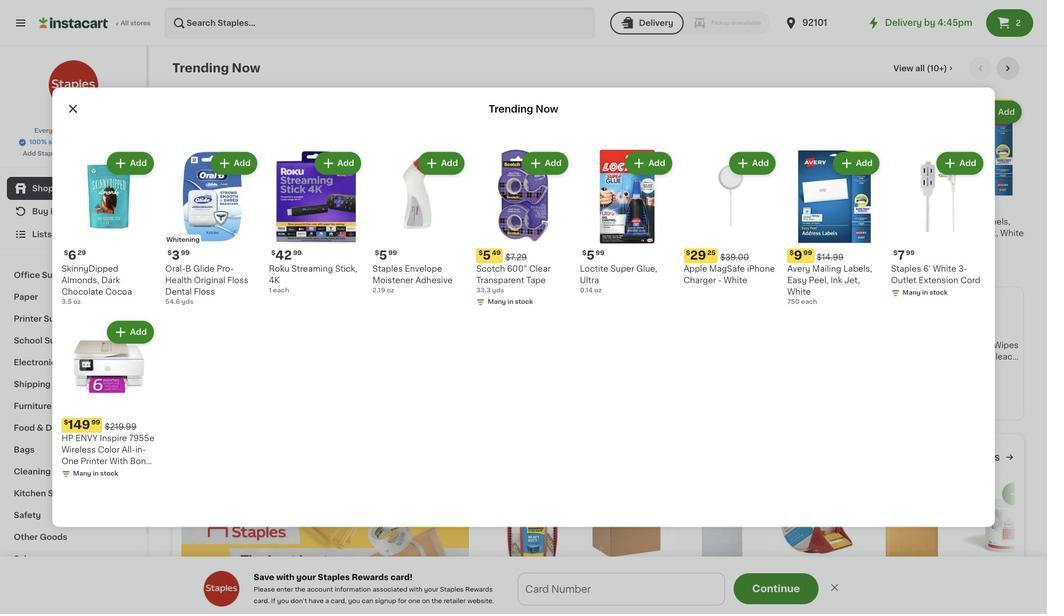 Task type: vqa. For each thing, say whether or not it's contained in the screenshot.
Replica in the 70 Maison Margiela Replica On a Date Scented Candle
no



Task type: describe. For each thing, give the bounding box(es) containing it.
yds for oral-b glide pro-health original floss dental floss 54.6 yds
[[296, 252, 308, 258]]

- for $29.25 original price: $39.00 'element' to the top
[[853, 229, 857, 237]]

bags
[[14, 446, 35, 454]]

25 inside trending now dialog
[[708, 250, 716, 256]]

close image
[[829, 582, 841, 593]]

sales link
[[7, 548, 140, 570]]

account
[[307, 586, 333, 593]]

0 horizontal spatial shipping
[[14, 380, 51, 388]]

roku for roku streaming stick, 4k 1 each
[[269, 265, 290, 273]]

kitchen
[[14, 489, 46, 497]]

$ inside the '$ 4 99'
[[774, 577, 778, 583]]

streaming for roku streaming stick, 4k 1 each
[[292, 265, 333, 273]]

tape inside "scotch 600" clear transparent tape 33.3 yds"
[[653, 229, 673, 237]]

•
[[561, 589, 565, 598]]

product group containing 7
[[892, 149, 986, 300]]

5 inside $ 5 49 $7.29 scotch 600" clear transparent tape 33.3 yds
[[483, 250, 491, 262]]

0 vertical spatial to
[[93, 150, 100, 157]]

glue, for loctite super glue, ultra
[[767, 218, 788, 226]]

add staples rewards to save
[[23, 150, 117, 157]]

0 vertical spatial 25
[[842, 203, 851, 209]]

months
[[69, 469, 100, 477]]

original for oral-b glide pro- health original floss dental floss
[[194, 277, 225, 285]]

printer inside "link"
[[14, 315, 42, 323]]

office
[[14, 271, 40, 279]]

$ inside $ 9 99
[[790, 250, 794, 256]]

transparent inside "scotch 600" clear transparent tape 33.3 yds"
[[603, 229, 651, 237]]

ink inside hp envy inspire 7955e wireless color all-in- one printer with bonus 6 months instant ink with hp+ (1w2y8a)
[[132, 469, 144, 477]]

add inside item carousel region
[[999, 108, 1016, 116]]

office supplies link
[[7, 264, 140, 286]]

$ 5 99 for item carousel region containing trending now
[[498, 202, 520, 214]]

a
[[326, 598, 329, 604]]

school
[[14, 337, 42, 345]]

x left "12""
[[629, 603, 634, 611]]

hp
[[62, 434, 74, 442]]

7
[[898, 250, 905, 262]]

5, inside 2 buy 5, get 50% off staples 16" x 12" x 10"
[[600, 593, 606, 599]]

off inside 2 buy 5, get 50% off staples 16" x 12" x 10"
[[636, 593, 646, 599]]

scotch for scotch tape, shipping packaging, heav
[[488, 592, 516, 600]]

$ 149 99
[[64, 419, 100, 431]]

mailing for avery mailing labels, easy peel, ink jet, white 750 each
[[813, 265, 842, 273]]

1 inside button
[[495, 11, 498, 17]]

one
[[62, 457, 79, 465]]

$219.99
[[105, 423, 137, 431]]

600" inside "scotch 600" clear transparent tape 33.3 yds"
[[634, 218, 654, 226]]

$8.00 element
[[677, 575, 767, 590]]

0 horizontal spatial now
[[232, 62, 260, 74]]

electronics link
[[7, 352, 140, 373]]

fresh
[[943, 376, 965, 384]]

almonds, inside the product group
[[62, 277, 99, 285]]

3 many in stock button from the left
[[819, 0, 917, 32]]

1 inside roku streaming stick, 4k 1 each
[[269, 287, 272, 294]]

1 horizontal spatial staples logo image
[[203, 570, 240, 607]]

view all (10+)
[[894, 64, 948, 72]]

save with your staples rewards card! please enter the account information associated with your staples rewards card. if you don't have a card, you can signup for one on the retailer website.
[[254, 573, 494, 604]]

$ inside '$ 5 49'
[[605, 203, 610, 209]]

enter
[[277, 586, 293, 593]]

everyday store prices link
[[34, 126, 112, 136]]

staples inside staples 1.88" x 38.2 yards clear heav
[[772, 592, 802, 600]]

jet, for avery mailing labels, easy peel, ink jet, white 750 each
[[845, 277, 860, 285]]

printer inside hp envy inspire 7955e wireless color all-in- one printer with bonus 6 months instant ink with hp+ (1w2y8a)
[[81, 457, 108, 465]]

charger for $29.25 original price: $39.00 'element' within the trending now dialog
[[684, 277, 717, 285]]

0 vertical spatial rewards
[[64, 150, 92, 157]]

b for oral-b glide pro-health original floss dental floss
[[300, 218, 306, 226]]

disinfecting
[[943, 341, 992, 349]]

51633
[[709, 603, 734, 611]]

$3.19 original price: $3.69 element
[[488, 575, 578, 590]]

$ 7 99
[[894, 250, 915, 262]]

$ 29 25 for $29.25 original price: $39.00 'element' to the top
[[821, 202, 851, 214]]

(1w2y8a)
[[101, 480, 140, 488]]

99 inside the '$ 4 99'
[[788, 577, 797, 583]]

3.5 inside the product group
[[62, 299, 72, 305]]

92101 button
[[784, 7, 853, 39]]

on
[[422, 598, 430, 604]]

moistener inside trending now dialog
[[373, 277, 414, 285]]

3 for oral-b glide pro- health original floss dental floss
[[172, 250, 180, 262]]

clear inside "scotch 600" clear transparent tape 33.3 yds"
[[656, 218, 677, 226]]

the
[[957, 353, 972, 361]]

skinnydipped inside item carousel region
[[172, 218, 229, 226]]

roku streaming stick, 4k
[[388, 218, 476, 237]]

2 horizontal spatial rewards
[[466, 586, 493, 593]]

skinnydipped almonds, dark chocolate cocoa 3.5 oz inside the product group
[[62, 265, 132, 305]]

2 horizontal spatial off
[[731, 593, 740, 599]]

staples inside 2 buy 5, get 50% off staples 16" x 12" x 10"
[[582, 603, 613, 611]]

2 for 2 buy 5, get 50% off staples 16" x 12" x 10"
[[589, 576, 597, 588]]

Card Number text field
[[519, 573, 725, 605]]

health for oral-b glide pro-health original floss dental floss
[[349, 218, 375, 226]]

delivery button
[[611, 11, 684, 34]]

iphone inside trending now dialog
[[747, 265, 775, 273]]

0 vertical spatial $ 6 29
[[175, 202, 197, 214]]

super for loctite super glue, ultra 0.14 oz
[[611, 265, 635, 273]]

99 inside $ 42 99
[[293, 250, 302, 256]]

goods
[[40, 533, 67, 541]]

1 horizontal spatial your
[[424, 586, 439, 593]]

2 vertical spatial 3
[[494, 576, 502, 588]]

trending now inside item carousel region
[[172, 62, 260, 74]]

- for $29.25 original price: $39.00 'element' within the trending now dialog
[[719, 277, 722, 285]]

instacart logo image
[[39, 16, 108, 30]]

2 for 2
[[1016, 19, 1021, 27]]

0 vertical spatial $29.25 original price: $39.00 element
[[819, 201, 917, 216]]

transparent inside $ 5 49 $7.29 scotch 600" clear transparent tape 33.3 yds
[[477, 277, 525, 285]]

buy 5, get 50% off
[[681, 593, 740, 599]]

$ inside $ 42 99
[[271, 250, 276, 256]]

show all 9 items
[[919, 453, 1001, 462]]

x inside staples 1.88" x 38.2 yards clear heav
[[826, 592, 831, 600]]

white inside staples 6' white 3- outlet extension cord
[[934, 265, 957, 273]]

supplies for office supplies
[[42, 271, 78, 279]]

7955e
[[129, 434, 155, 442]]

apple magsafe iphone charger - white for $29.25 original price: $39.00 'element' within the trending now dialog
[[684, 265, 775, 285]]

one
[[409, 598, 421, 604]]

product group containing 29
[[684, 149, 779, 286]]

bags link
[[7, 439, 140, 461]]

42 inside the product group
[[276, 250, 292, 262]]

avery mailing labels, easy peel, ink jet, white 750 each
[[788, 265, 873, 305]]

delivery by 4:45pm
[[886, 18, 973, 27]]

1.88"
[[804, 592, 824, 600]]

0 horizontal spatial with
[[276, 573, 295, 581]]

x right "12""
[[650, 603, 654, 611]]

on
[[943, 353, 955, 361]]

get inside 2 buy 5, get 50% off staples 16" x 12" x 10"
[[608, 593, 619, 599]]

1 horizontal spatial the
[[432, 598, 442, 604]]

safety
[[14, 511, 41, 519]]

card,
[[331, 598, 347, 604]]

$50.00
[[589, 589, 625, 598]]

1 vertical spatial with
[[62, 480, 80, 488]]

38.2
[[833, 592, 851, 600]]

16"
[[615, 603, 627, 611]]

view all (10+) button
[[890, 57, 960, 80]]

$39.00 for $29.25 original price: $39.00 'element' within the trending now dialog
[[721, 254, 750, 262]]

labels, for avery mailing labels, easy peel, ink jet, white 750 each
[[844, 265, 873, 273]]

bleach
[[990, 353, 1018, 361]]

99 inside $ 149 99
[[91, 419, 100, 426]]

cocoa inside trending now dialog
[[105, 288, 132, 296]]

0 horizontal spatial your
[[297, 573, 316, 581]]

easy for avery mailing labels, easy peel, ink jet, white
[[926, 229, 946, 237]]

1 horizontal spatial iphone
[[882, 218, 910, 226]]

stick, for roku streaming stick, 4k 1 each
[[335, 265, 358, 273]]

food & drink link
[[7, 417, 140, 439]]

54.6 for oral-b glide pro- health original floss dental floss
[[165, 299, 180, 305]]

skinnydipped almonds, dark chocolate cocoa 3.5 oz inside item carousel region
[[172, 218, 269, 246]]

149
[[68, 419, 90, 431]]

printer supplies
[[14, 315, 80, 323]]

apple inside trending now dialog
[[684, 265, 708, 273]]

0 vertical spatial adhesive
[[538, 229, 575, 237]]

glue, for loctite super glue, ultra 0.14 oz
[[637, 265, 658, 273]]

33.3 inside "scotch 600" clear transparent tape 33.3 yds"
[[603, 240, 617, 246]]

$ 29 25 for $29.25 original price: $39.00 'element' within the trending now dialog
[[686, 250, 716, 262]]

(10+)
[[927, 64, 948, 72]]

50% inside 2 buy 5, get 50% off staples 16" x 12" x 10"
[[620, 593, 635, 599]]

each inside roku streaming stick, 4k 1 each
[[273, 287, 289, 294]]

33.3 inside $ 5 49 $7.29 scotch 600" clear transparent tape 33.3 yds
[[477, 287, 491, 294]]

1 you from the left
[[277, 598, 289, 604]]

$0.99 element
[[943, 313, 1020, 328]]

0 vertical spatial envelope
[[528, 218, 565, 226]]

14.5"
[[736, 603, 756, 611]]

all for view
[[916, 64, 925, 72]]

all for show
[[949, 453, 961, 462]]

loctite super glue, ultra 0.14 oz
[[580, 265, 658, 294]]

2 many in stock button from the left
[[388, 0, 486, 21]]

trending now dialog
[[52, 87, 995, 527]]

other goods link
[[7, 526, 140, 548]]

food
[[14, 424, 35, 432]]

6 inside hp envy inspire 7955e wireless color all-in- one printer with bonus 6 months instant ink with hp+ (1w2y8a)
[[62, 469, 67, 477]]

at
[[507, 589, 517, 598]]

1 horizontal spatial staples envelope moistener adhesive 2.19 oz
[[495, 218, 575, 246]]

1 horizontal spatial with
[[409, 586, 423, 593]]

save
[[102, 150, 117, 157]]

2 button
[[987, 9, 1034, 37]]

staples envelope moistener adhesive 2.19 oz inside trending now dialog
[[373, 265, 453, 294]]

tape inside $ 5 49 $7.29 scotch 600" clear transparent tape 33.3 yds
[[527, 277, 546, 285]]

100% satisfaction guarantee button
[[18, 136, 129, 147]]

wireless
[[62, 446, 96, 454]]

12"
[[636, 603, 648, 611]]

b for oral-b glide pro- health original floss dental floss
[[186, 265, 191, 273]]

other goods
[[14, 533, 67, 541]]

all-
[[122, 446, 135, 454]]

bonus
[[130, 457, 156, 465]]

please
[[254, 586, 275, 593]]

cord
[[961, 277, 981, 285]]

2 horizontal spatial $ 5 99
[[583, 250, 605, 262]]

0 vertical spatial chocolate
[[193, 229, 235, 237]]

pro- for oral-b glide pro-health original floss dental floss
[[332, 218, 349, 226]]

2 5, from the left
[[695, 593, 701, 599]]

$7.29 inside $ 5 49 $7.29 scotch 600" clear transparent tape 33.3 yds
[[506, 254, 527, 262]]

$14.99 inside trending now dialog
[[817, 254, 844, 262]]

oz inside loctite super glue, ultra 0.14 oz
[[595, 287, 602, 294]]

$ inside $ 7 99
[[894, 250, 898, 256]]

dental for oral-b glide pro-health original floss dental floss
[[337, 229, 363, 237]]

other
[[14, 533, 38, 541]]

it
[[50, 207, 56, 215]]

x inside staples 51633 14.5" x
[[758, 603, 762, 611]]

off inside "get $5 off at staples • add $50.00 to qualify."
[[490, 589, 505, 598]]

99 inside $ 7 99
[[906, 250, 915, 256]]

delivery for delivery by 4:45pm
[[886, 18, 923, 27]]

$ 6 29 inside trending now dialog
[[64, 250, 86, 262]]

paper link
[[7, 286, 140, 308]]

save
[[254, 573, 275, 581]]

roku for roku streaming stick, 4k
[[388, 218, 408, 226]]

chocolate inside trending now dialog
[[62, 288, 103, 296]]

staples inside staples 6' white 3- outlet extension cord
[[892, 265, 922, 273]]

treatment tracker modal dialog
[[149, 573, 1048, 614]]

avery for avery mailing labels, easy peel, ink jet, white 750 each
[[788, 265, 811, 273]]

oral- for oral-b glide pro-health original floss dental floss
[[280, 218, 300, 226]]

0 vertical spatial moistener
[[495, 229, 536, 237]]

all stores link
[[39, 7, 152, 39]]

0 horizontal spatial the
[[295, 586, 306, 593]]

lists link
[[7, 223, 140, 246]]

buy it again
[[32, 207, 81, 215]]

original for oral-b glide pro-health original floss dental floss
[[280, 229, 311, 237]]

$ inside $ 5 49 $7.29 scotch 600" clear transparent tape 33.3 yds
[[479, 250, 483, 256]]

product group containing 1
[[495, 0, 594, 40]]

product group containing 3
[[165, 149, 260, 307]]

2 buy 5, get 50% off staples 16" x 12" x 10"
[[582, 576, 669, 614]]

glide for oral-b glide pro-health original floss dental floss
[[308, 218, 329, 226]]

$4.99 original price: $5.99 element
[[772, 575, 862, 590]]

stick, for roku streaming stick, 4k
[[454, 218, 476, 226]]

trending inside item carousel region
[[172, 62, 229, 74]]

54.6 for oral-b glide pro-health original floss dental floss
[[280, 252, 295, 258]]

buy for buy 5, get 50% off
[[681, 593, 693, 599]]

whitening for oral-b glide pro- health original floss dental floss
[[166, 237, 200, 243]]

peel, for avery mailing labels, easy peel, ink jet, white
[[948, 229, 967, 237]]

magsafe for $29.25 original price: $39.00 'element' to the top
[[844, 218, 880, 226]]

jet, for avery mailing labels, easy peel, ink jet, white
[[983, 229, 999, 237]]

42 inside item carousel region
[[394, 202, 411, 214]]

1 horizontal spatial $14.99
[[956, 206, 982, 214]]

1 horizontal spatial apple
[[819, 218, 842, 226]]

0 vertical spatial cocoa
[[237, 229, 264, 237]]

clorox disinfecting wipes on the go, bleach free travel wipes, fresh scent
[[943, 330, 1019, 384]]

clear inside $ 5 49 $7.29 scotch 600" clear transparent tape 33.3 yds
[[530, 265, 551, 273]]

staples inside staples 51633 14.5" x
[[677, 603, 707, 611]]

retailer
[[444, 598, 466, 604]]

$9.99 original price: $14.99 element for the product group containing 3
[[788, 248, 882, 263]]

clear inside staples 1.88" x 38.2 yards clear heav
[[796, 603, 818, 611]]

1 horizontal spatial dark
[[172, 229, 191, 237]]

trending inside dialog
[[489, 104, 534, 114]]

1 vertical spatial rewards
[[352, 573, 389, 581]]

continue
[[753, 584, 800, 593]]

ultra for loctite super glue, ultra 0.14 oz
[[580, 277, 599, 285]]

0 vertical spatial $7.29
[[632, 206, 654, 214]]

associated
[[373, 586, 408, 593]]



Task type: locate. For each thing, give the bounding box(es) containing it.
$5.49 original price: $7.29 element for 600"
[[603, 201, 702, 216]]

apple magsafe iphone charger - white down loctite super glue, ultra
[[684, 265, 775, 285]]

$ 5 99 inside item carousel region
[[498, 202, 520, 214]]

yds for $ 5 49 $7.29 scotch 600" clear transparent tape 33.3 yds
[[492, 287, 504, 294]]

0 horizontal spatial peel,
[[809, 277, 829, 285]]

0 vertical spatial trending
[[172, 62, 229, 74]]

b inside oral-b glide pro-health original floss dental floss 54.6 yds
[[300, 218, 306, 226]]

off up "12""
[[636, 593, 646, 599]]

information
[[335, 586, 371, 593]]

0 vertical spatial 6
[[179, 202, 187, 214]]

buy right the '•'
[[586, 593, 599, 599]]

all
[[916, 64, 925, 72], [949, 453, 961, 462]]

all right view at the top right of page
[[916, 64, 925, 72]]

whitening up the oral-b glide pro- health original floss dental floss 54.6 yds
[[166, 237, 200, 243]]

1 vertical spatial loctite
[[580, 265, 609, 273]]

white
[[859, 229, 882, 237], [1001, 229, 1024, 237], [934, 265, 957, 273], [724, 277, 748, 285], [788, 288, 811, 296]]

school supplies link
[[7, 330, 140, 352]]

jet, inside avery mailing labels, easy peel, ink jet, white 750 each
[[845, 277, 860, 285]]

charger inside item carousel region
[[819, 229, 851, 237]]

1 horizontal spatial streaming
[[410, 218, 452, 226]]

1 horizontal spatial whitening
[[281, 190, 314, 196]]

4k down $ 42 99 on the left top of the page
[[269, 277, 280, 285]]

3 up website.
[[494, 576, 502, 588]]

printer up school
[[14, 315, 42, 323]]

54.6 inside oral-b glide pro-health original floss dental floss 54.6 yds
[[280, 252, 295, 258]]

original
[[280, 229, 311, 237], [194, 277, 225, 285]]

$5.49 original price: $7.29 element
[[603, 201, 702, 216], [477, 248, 571, 263]]

health for oral-b glide pro- health original floss dental floss
[[165, 277, 192, 285]]

to left save
[[93, 150, 100, 157]]

0 horizontal spatial 54.6
[[165, 299, 180, 305]]

0 vertical spatial ultra
[[711, 229, 730, 237]]

$5.99
[[802, 580, 825, 588]]

1 horizontal spatial pro-
[[332, 218, 349, 226]]

99 inside $ 9 99
[[804, 250, 813, 256]]

$9.99 original price: $14.99 element up avery mailing labels, easy peel, ink jet, white 750 each
[[788, 248, 882, 263]]

pro- inside the oral-b glide pro- health original floss dental floss 54.6 yds
[[217, 265, 234, 273]]

1 vertical spatial $ 3 99
[[168, 250, 190, 262]]

0 horizontal spatial health
[[165, 277, 192, 285]]

1 vertical spatial cocoa
[[105, 288, 132, 296]]

1 vertical spatial 2.19
[[373, 287, 385, 294]]

$29.25 original price: $39.00 element inside trending now dialog
[[684, 248, 779, 263]]

0 horizontal spatial 3.5
[[62, 299, 72, 305]]

1 vertical spatial -
[[719, 277, 722, 285]]

skinnydipped almonds, dark chocolate cocoa 3.5 oz up the oral-b glide pro- health original floss dental floss 54.6 yds
[[172, 218, 269, 246]]

$39.00 inside item carousel region
[[855, 206, 884, 214]]

product group
[[495, 0, 594, 40], [711, 0, 790, 31], [495, 98, 594, 248], [926, 98, 1025, 248], [62, 149, 156, 307], [165, 149, 260, 307], [269, 149, 364, 296], [373, 149, 467, 296], [477, 149, 571, 309], [580, 149, 675, 296], [684, 149, 779, 286], [788, 149, 882, 307], [892, 149, 986, 300], [62, 318, 156, 488], [962, 480, 1048, 614]]

mailing inside avery mailing labels, easy peel, ink jet, white
[[951, 218, 980, 226]]

off left at
[[490, 589, 505, 598]]

1 vertical spatial item carousel region
[[469, 480, 1048, 614]]

get
[[608, 593, 619, 599], [703, 593, 713, 599]]

to up "12""
[[627, 589, 637, 598]]

whitening inside item carousel region
[[281, 190, 314, 196]]

49 for $ 5 49
[[619, 203, 628, 209]]

x right the 14.5"
[[758, 603, 762, 611]]

0 vertical spatial glue,
[[767, 218, 788, 226]]

supplies for printer supplies
[[44, 315, 80, 323]]

glue, inside loctite super glue, ultra 0.14 oz
[[637, 265, 658, 273]]

kills 99.9% of cold & flu viruses. image
[[173, 287, 410, 420]]

get up staples 51633 14.5" x
[[703, 593, 713, 599]]

1 vertical spatial labels,
[[844, 265, 873, 273]]

supplies down cleaning link
[[48, 489, 84, 497]]

adhesive inside trending now dialog
[[416, 277, 453, 285]]

supplies inside kitchen supplies link
[[48, 489, 84, 497]]

floss
[[313, 229, 335, 237], [280, 241, 301, 249], [227, 277, 249, 285], [194, 288, 215, 296]]

$7.29
[[632, 206, 654, 214], [506, 254, 527, 262]]

printer up months
[[81, 457, 108, 465]]

clorox disinfecting wipes on the go, bleach free travel wipes, fresh scent link
[[858, 313, 1020, 394]]

roku
[[388, 218, 408, 226], [269, 265, 290, 273]]

streaming down $ 42 99 on the left top of the page
[[292, 265, 333, 273]]

buy for buy it again
[[32, 207, 48, 215]]

buy right qualify.
[[681, 593, 693, 599]]

website.
[[468, 598, 494, 604]]

9 up avery mailing labels, easy peel, ink jet, white
[[933, 202, 941, 214]]

buy inside 2 buy 5, get 50% off staples 16" x 12" x 10"
[[586, 593, 599, 599]]

staples envelope moistener adhesive 2.19 oz up $ 5 49 $7.29 scotch 600" clear transparent tape 33.3 yds
[[495, 218, 575, 246]]

supplies up electronics link
[[44, 337, 80, 345]]

$ 5 49 $7.29 scotch 600" clear transparent tape 33.3 yds
[[477, 250, 551, 294]]

0 vertical spatial 600"
[[634, 218, 654, 226]]

2.19 for item carousel region containing trending now
[[495, 240, 508, 246]]

0 horizontal spatial all
[[916, 64, 925, 72]]

now inside trending now dialog
[[536, 104, 559, 114]]

ultra inside loctite super glue, ultra 0.14 oz
[[580, 277, 599, 285]]

stick, inside "roku streaming stick, 4k"
[[454, 218, 476, 226]]

stick,
[[454, 218, 476, 226], [335, 265, 358, 273]]

guarantee
[[88, 139, 122, 145]]

mailing for avery mailing labels, easy peel, ink jet, white
[[951, 218, 980, 226]]

1 vertical spatial stick,
[[335, 265, 358, 273]]

scotch inside $ 5 49 $7.29 scotch 600" clear transparent tape 33.3 yds
[[477, 265, 505, 273]]

rewards
[[64, 150, 92, 157], [352, 573, 389, 581], [466, 586, 493, 593]]

$29.25 original price: $39.00 element
[[819, 201, 917, 216], [684, 248, 779, 263]]

inspire
[[100, 434, 127, 442]]

loctite for loctite super glue, ultra 0.14 oz
[[580, 265, 609, 273]]

0 horizontal spatial 6
[[62, 469, 67, 477]]

0 vertical spatial jet,
[[983, 229, 999, 237]]

4k for roku streaming stick, 4k 1 each
[[269, 277, 280, 285]]

magsafe for $29.25 original price: $39.00 'element' within the trending now dialog
[[710, 265, 745, 273]]

0 vertical spatial 42
[[394, 202, 411, 214]]

apple
[[819, 218, 842, 226], [684, 265, 708, 273]]

peel, for avery mailing labels, easy peel, ink jet, white 750 each
[[809, 277, 829, 285]]

pro- for oral-b glide pro- health original floss dental floss
[[217, 265, 234, 273]]

0 horizontal spatial $14.99
[[817, 254, 844, 262]]

1 horizontal spatial shipping
[[542, 592, 578, 600]]

cocoa
[[237, 229, 264, 237], [105, 288, 132, 296]]

labels, for avery mailing labels, easy peel, ink jet, white
[[982, 218, 1011, 226]]

ink inside avery mailing labels, easy peel, ink jet, white 750 each
[[831, 277, 843, 285]]

service type group
[[611, 11, 771, 34]]

oz inside the product group
[[73, 299, 81, 305]]

$14.99 up avery mailing labels, easy peel, ink jet, white 750 each
[[817, 254, 844, 262]]

oral-b glide pro- health original floss dental floss 54.6 yds
[[165, 265, 249, 305]]

1 vertical spatial 42
[[276, 250, 292, 262]]

0 horizontal spatial dark
[[101, 277, 120, 285]]

ultra
[[711, 229, 730, 237], [580, 277, 599, 285]]

rewards down 100% satisfaction guarantee
[[64, 150, 92, 157]]

9 for $ 9 99
[[794, 250, 803, 262]]

0 horizontal spatial envelope
[[405, 265, 442, 273]]

0 horizontal spatial original
[[194, 277, 225, 285]]

1 horizontal spatial 600"
[[634, 218, 654, 226]]

1 horizontal spatial transparent
[[603, 229, 651, 237]]

stick, inside roku streaming stick, 4k 1 each
[[335, 265, 358, 273]]

apple magsafe iphone charger - white for $29.25 original price: $39.00 'element' to the top
[[819, 218, 910, 237]]

0 vertical spatial now
[[232, 62, 260, 74]]

roku down $ 42 99 on the left top of the page
[[269, 265, 290, 273]]

0 vertical spatial apple magsafe iphone charger - white
[[819, 218, 910, 237]]

avery inside avery mailing labels, easy peel, ink jet, white 750 each
[[788, 265, 811, 273]]

0 horizontal spatial you
[[277, 598, 289, 604]]

avery
[[926, 218, 949, 226], [788, 265, 811, 273]]

1 horizontal spatial to
[[627, 589, 637, 598]]

$ 3 99 for oral-b glide pro- health original floss dental floss
[[168, 250, 190, 262]]

1 horizontal spatial apple magsafe iphone charger - white
[[819, 218, 910, 237]]

chocolate up the oral-b glide pro- health original floss dental floss 54.6 yds
[[193, 229, 235, 237]]

1 horizontal spatial adhesive
[[538, 229, 575, 237]]

staples link
[[48, 60, 99, 124]]

1 vertical spatial 3
[[172, 250, 180, 262]]

the right on
[[432, 598, 442, 604]]

ink for avery mailing labels, easy peel, ink jet, white 750 each
[[831, 277, 843, 285]]

each down $ 42 99 on the left top of the page
[[273, 287, 289, 294]]

yds inside $ 5 49 $7.29 scotch 600" clear transparent tape 33.3 yds
[[492, 287, 504, 294]]

50% up 16"
[[620, 593, 635, 599]]

whitening inside the product group
[[166, 237, 200, 243]]

1 vertical spatial peel,
[[809, 277, 829, 285]]

furniture
[[14, 402, 52, 410]]

1 vertical spatial glue,
[[637, 265, 658, 273]]

1 horizontal spatial peel,
[[948, 229, 967, 237]]

0 horizontal spatial $7.29
[[506, 254, 527, 262]]

delivery inside button
[[639, 19, 674, 27]]

dental for oral-b glide pro- health original floss dental floss
[[165, 288, 192, 296]]

trending now
[[172, 62, 260, 74], [489, 104, 559, 114]]

1 horizontal spatial 49
[[619, 203, 628, 209]]

loctite super glue, ultra
[[711, 218, 788, 237]]

shipping up furniture
[[14, 380, 51, 388]]

super
[[741, 218, 765, 226], [611, 265, 635, 273]]

2 you from the left
[[348, 598, 360, 604]]

2 vertical spatial clear
[[796, 603, 818, 611]]

with up "enter"
[[276, 573, 295, 581]]

0 vertical spatial 49
[[619, 203, 628, 209]]

1 vertical spatial 25
[[708, 250, 716, 256]]

staples logo image left card.
[[203, 570, 240, 607]]

peel,
[[948, 229, 967, 237], [809, 277, 829, 285]]

1 5, from the left
[[600, 593, 606, 599]]

staples envelope moistener adhesive 2.19 oz up clorox image
[[373, 265, 453, 294]]

oral-b glide pro-health original floss dental floss 54.6 yds
[[280, 218, 375, 258]]

$9.99 original price: $14.99 element for item carousel region containing trending now
[[926, 201, 1025, 216]]

2 50% from the left
[[715, 593, 729, 599]]

$5
[[475, 589, 488, 598]]

3.5 inside item carousel region
[[172, 240, 183, 246]]

4
[[778, 576, 787, 588]]

1 horizontal spatial printer
[[81, 457, 108, 465]]

supplies up paper link in the left of the page
[[42, 271, 78, 279]]

glue, inside loctite super glue, ultra
[[767, 218, 788, 226]]

apple magsafe iphone charger - white
[[819, 218, 910, 237], [684, 265, 775, 285]]

items
[[972, 453, 1001, 462]]

600" inside $ 5 49 $7.29 scotch 600" clear transparent tape 33.3 yds
[[507, 265, 528, 273]]

1 vertical spatial 49
[[492, 250, 501, 256]]

all right show
[[949, 453, 961, 462]]

scent
[[968, 376, 991, 384]]

dark inside trending now dialog
[[101, 277, 120, 285]]

1 vertical spatial $ 6 29
[[64, 250, 86, 262]]

each inside avery mailing labels, easy peel, ink jet, white 750 each
[[802, 299, 818, 305]]

chocolate down office supplies link
[[62, 288, 103, 296]]

skinnydipped
[[172, 218, 229, 226], [62, 265, 118, 273]]

school supplies
[[14, 337, 80, 345]]

your up on
[[424, 586, 439, 593]]

with up instant
[[110, 457, 128, 465]]

1 horizontal spatial original
[[280, 229, 311, 237]]

b inside the oral-b glide pro- health original floss dental floss 54.6 yds
[[186, 265, 191, 273]]

2 horizontal spatial clear
[[796, 603, 818, 611]]

item carousel region containing trending now
[[172, 57, 1025, 277]]

1 vertical spatial 6
[[68, 250, 76, 262]]

staples 6' white 3- outlet extension cord
[[892, 265, 981, 285]]

item carousel region
[[172, 57, 1025, 277], [469, 480, 1048, 614]]

easy up 750
[[788, 277, 807, 285]]

yds inside "scotch 600" clear transparent tape 33.3 yds"
[[619, 240, 631, 246]]

if
[[271, 598, 276, 604]]

$ inside $ 9
[[929, 203, 933, 209]]

loctite inside loctite super glue, ultra 0.14 oz
[[580, 265, 609, 273]]

dental inside the oral-b glide pro- health original floss dental floss 54.6 yds
[[165, 288, 192, 296]]

glide for oral-b glide pro- health original floss dental floss
[[193, 265, 215, 273]]

2 horizontal spatial 9
[[963, 453, 970, 462]]

peel, up 3-
[[948, 229, 967, 237]]

trending now inside trending now dialog
[[489, 104, 559, 114]]

42 up "roku streaming stick, 4k"
[[394, 202, 411, 214]]

&
[[37, 424, 44, 432]]

$149.99 original price: $219.99 element
[[62, 418, 156, 433]]

yds for oral-b glide pro- health original floss dental floss 54.6 yds
[[182, 299, 194, 305]]

4k down '42 99'
[[388, 229, 399, 237]]

iphone up 7 in the right of the page
[[882, 218, 910, 226]]

electronics
[[14, 358, 61, 366]]

magsafe inside item carousel region
[[844, 218, 880, 226]]

0 horizontal spatial each
[[273, 287, 289, 294]]

avery down $ 9
[[926, 218, 949, 226]]

2.19 for the product group containing 3
[[373, 287, 385, 294]]

9
[[933, 202, 941, 214], [794, 250, 803, 262], [963, 453, 970, 462]]

skinnydipped almonds, dark chocolate cocoa 3.5 oz up printer supplies "link"
[[62, 265, 132, 305]]

9 left items
[[963, 453, 970, 462]]

peel, inside avery mailing labels, easy peel, ink jet, white 750 each
[[809, 277, 829, 285]]

supplies inside printer supplies "link"
[[44, 315, 80, 323]]

1 vertical spatial with
[[409, 586, 423, 593]]

1 vertical spatial jet,
[[845, 277, 860, 285]]

0 horizontal spatial skinnydipped
[[62, 265, 118, 273]]

staples logo image
[[48, 60, 99, 110], [203, 570, 240, 607]]

9 up avery mailing labels, easy peel, ink jet, white 750 each
[[794, 250, 803, 262]]

roku inside "roku streaming stick, 4k"
[[388, 218, 408, 226]]

1 horizontal spatial trending
[[489, 104, 534, 114]]

buy it again link
[[7, 200, 140, 223]]

42 up roku streaming stick, 4k 1 each
[[276, 250, 292, 262]]

0 horizontal spatial super
[[611, 265, 635, 273]]

don't
[[291, 598, 307, 604]]

card.
[[254, 598, 270, 604]]

rewards up website.
[[466, 586, 493, 593]]

0 vertical spatial shipping
[[14, 380, 51, 388]]

avery for avery mailing labels, easy peel, ink jet, white
[[926, 218, 949, 226]]

oral- inside oral-b glide pro-health original floss dental floss 54.6 yds
[[280, 218, 300, 226]]

instant
[[102, 469, 130, 477]]

glide inside the oral-b glide pro- health original floss dental floss 54.6 yds
[[193, 265, 215, 273]]

0 horizontal spatial clear
[[530, 265, 551, 273]]

satisfaction
[[48, 139, 87, 145]]

supplies for school supplies
[[44, 337, 80, 345]]

$
[[175, 203, 179, 209], [282, 203, 287, 209], [498, 203, 502, 209], [605, 203, 610, 209], [821, 203, 825, 209], [929, 203, 933, 209], [64, 250, 68, 256], [479, 250, 483, 256], [168, 250, 172, 256], [271, 250, 276, 256], [375, 250, 379, 256], [583, 250, 587, 256], [686, 250, 691, 256], [790, 250, 794, 256], [894, 250, 898, 256], [64, 419, 68, 426], [774, 577, 778, 583]]

3
[[287, 202, 295, 214], [172, 250, 180, 262], [494, 576, 502, 588]]

x left "38.2"
[[826, 592, 831, 600]]

1 vertical spatial tape
[[527, 277, 546, 285]]

with up one
[[409, 586, 423, 593]]

4k inside roku streaming stick, 4k 1 each
[[269, 277, 280, 285]]

envelope inside trending now dialog
[[405, 265, 442, 273]]

to
[[93, 150, 100, 157], [627, 589, 637, 598]]

super for loctite super glue, ultra
[[741, 218, 765, 226]]

signup
[[375, 598, 397, 604]]

scotch inside "scotch 600" clear transparent tape 33.3 yds"
[[603, 218, 632, 226]]

$ 3 99 for oral-b glide pro-health original floss dental floss
[[282, 202, 304, 214]]

wipes,
[[989, 364, 1016, 372]]

your
[[297, 573, 316, 581], [424, 586, 439, 593]]

labels, inside avery mailing labels, easy peel, ink jet, white
[[982, 218, 1011, 226]]

3.5 up printer supplies "link"
[[62, 299, 72, 305]]

loctite for loctite super glue, ultra
[[711, 218, 739, 226]]

1 horizontal spatial with
[[110, 457, 128, 465]]

4 many in stock button from the left
[[926, 0, 1025, 23]]

1 vertical spatial shipping
[[542, 592, 578, 600]]

1 horizontal spatial ultra
[[711, 229, 730, 237]]

many in stock
[[184, 11, 229, 17], [399, 11, 444, 17], [938, 13, 983, 19], [830, 22, 875, 28], [903, 290, 948, 296], [488, 299, 533, 305], [73, 470, 118, 477]]

1 many in stock button from the left
[[172, 0, 271, 21]]

4k inside "roku streaming stick, 4k"
[[388, 229, 399, 237]]

9 inside trending now dialog
[[794, 250, 803, 262]]

product group containing 149
[[62, 318, 156, 488]]

1 vertical spatial easy
[[788, 277, 807, 285]]

- inside trending now dialog
[[719, 277, 722, 285]]

3.5 up the oral-b glide pro- health original floss dental floss 54.6 yds
[[172, 240, 183, 246]]

avery mailing labels, easy peel, ink jet, white
[[926, 218, 1024, 237]]

3 up oral-b glide pro-health original floss dental floss 54.6 yds
[[287, 202, 295, 214]]

with down months
[[62, 480, 80, 488]]

iphone
[[882, 218, 910, 226], [747, 265, 775, 273]]

clorox image
[[419, 313, 440, 334]]

get $5 off at staples • add $50.00 to qualify.
[[453, 589, 676, 598]]

0 horizontal spatial 5,
[[600, 593, 606, 599]]

staples inside "get $5 off at staples • add $50.00 to qualify."
[[520, 589, 559, 598]]

view
[[894, 64, 914, 72]]

go,
[[974, 353, 988, 361]]

ink for avery mailing labels, easy peel, ink jet, white
[[969, 229, 981, 237]]

peel, down $ 9 99
[[809, 277, 829, 285]]

0 horizontal spatial cocoa
[[105, 288, 132, 296]]

2 vertical spatial 9
[[963, 453, 970, 462]]

1 get from the left
[[608, 593, 619, 599]]

$ 29 25 inside item carousel region
[[821, 202, 851, 214]]

apple magsafe iphone charger - white up 7 in the right of the page
[[819, 218, 910, 237]]

scotch for scotch 600" clear transparent tape 33.3 yds
[[603, 218, 632, 226]]

each right 750
[[802, 299, 818, 305]]

white inside avery mailing labels, easy peel, ink jet, white
[[1001, 229, 1024, 237]]

0 vertical spatial 3.5
[[172, 240, 183, 246]]

b
[[300, 218, 306, 226], [186, 265, 191, 273]]

9 for $ 9
[[933, 202, 941, 214]]

1 vertical spatial moistener
[[373, 277, 414, 285]]

$ 42 99
[[271, 250, 302, 262]]

office supplies
[[14, 271, 78, 279]]

ink
[[969, 229, 981, 237], [831, 277, 843, 285], [132, 469, 144, 477]]

easy inside avery mailing labels, easy peel, ink jet, white
[[926, 229, 946, 237]]

streaming for roku streaming stick, 4k
[[410, 218, 452, 226]]

supplies inside 'school supplies' link
[[44, 337, 80, 345]]

0 vertical spatial ink
[[969, 229, 981, 237]]

3 for oral-b glide pro-health original floss dental floss
[[287, 202, 295, 214]]

trending
[[172, 62, 229, 74], [489, 104, 534, 114]]

2.19 inside item carousel region
[[495, 240, 508, 246]]

item carousel region containing 3
[[469, 480, 1048, 614]]

yds
[[619, 240, 631, 246], [296, 252, 308, 258], [492, 287, 504, 294], [182, 299, 194, 305]]

store
[[66, 128, 83, 134]]

0 horizontal spatial whitening
[[166, 237, 200, 243]]

1 vertical spatial oral-
[[165, 265, 186, 273]]

skinnydipped inside the product group
[[62, 265, 118, 273]]

cover photo image
[[182, 480, 469, 614]]

0 vertical spatial whitening
[[281, 190, 314, 196]]

$5.49 original price: $7.29 element for 5
[[477, 248, 571, 263]]

roku down '42 99'
[[388, 218, 408, 226]]

1 horizontal spatial magsafe
[[844, 218, 880, 226]]

25
[[842, 203, 851, 209], [708, 250, 716, 256]]

easy
[[926, 229, 946, 237], [788, 277, 807, 285]]

$ 9
[[929, 202, 941, 214]]

whitening for oral-b glide pro-health original floss dental floss
[[281, 190, 314, 196]]

0 horizontal spatial iphone
[[747, 265, 775, 273]]

avery down $ 9 99
[[788, 265, 811, 273]]

you right the if
[[277, 598, 289, 604]]

None search field
[[164, 7, 596, 39]]

50% up 51633 at bottom right
[[715, 593, 729, 599]]

0 vertical spatial streaming
[[410, 218, 452, 226]]

0 horizontal spatial avery
[[788, 265, 811, 273]]

whitening up oral-b glide pro-health original floss dental floss 54.6 yds
[[281, 190, 314, 196]]

health inside the oral-b glide pro- health original floss dental floss 54.6 yds
[[165, 277, 192, 285]]

magsafe inside the product group
[[710, 265, 745, 273]]

streaming down '42 99'
[[410, 218, 452, 226]]

health inside oral-b glide pro-health original floss dental floss 54.6 yds
[[349, 218, 375, 226]]

you down 'information'
[[348, 598, 360, 604]]

2
[[1016, 19, 1021, 27], [589, 576, 597, 588]]

0 vertical spatial $14.99
[[956, 206, 982, 214]]

delivery for delivery
[[639, 19, 674, 27]]

easy for avery mailing labels, easy peel, ink jet, white 750 each
[[788, 277, 807, 285]]

54.6 inside the oral-b glide pro- health original floss dental floss 54.6 yds
[[165, 299, 180, 305]]

drink
[[45, 424, 68, 432]]

staples logo image up the store
[[48, 60, 99, 110]]

easy inside avery mailing labels, easy peel, ink jet, white 750 each
[[788, 277, 807, 285]]

original inside oral-b glide pro-health original floss dental floss 54.6 yds
[[280, 229, 311, 237]]

1 horizontal spatial glide
[[308, 218, 329, 226]]

almonds, inside item carousel region
[[231, 218, 269, 226]]

easy down $ 9
[[926, 229, 946, 237]]

2 get from the left
[[703, 593, 713, 599]]

5,
[[600, 593, 606, 599], [695, 593, 701, 599]]

1 vertical spatial whitening
[[166, 237, 200, 243]]

to inside "get $5 off at staples • add $50.00 to qualify."
[[627, 589, 637, 598]]

oral- for oral-b glide pro- health original floss dental floss
[[165, 265, 186, 273]]

0 horizontal spatial pro-
[[217, 265, 234, 273]]

4k for roku streaming stick, 4k
[[388, 229, 399, 237]]

product group containing 42
[[269, 149, 364, 296]]

6
[[179, 202, 187, 214], [68, 250, 76, 262], [62, 469, 67, 477]]

charger inside the product group
[[684, 277, 717, 285]]

50%
[[620, 593, 635, 599], [715, 593, 729, 599]]

shipping down $3.19 original price: $3.69 element
[[542, 592, 578, 600]]

2.19 inside trending now dialog
[[373, 287, 385, 294]]

scotch tape, shipping packaging, heav
[[488, 592, 578, 614]]

$14.99 up avery mailing labels, easy peel, ink jet, white
[[956, 206, 982, 214]]

1 vertical spatial envelope
[[405, 265, 442, 273]]

iphone down loctite super glue, ultra
[[747, 265, 775, 273]]

1 50% from the left
[[620, 593, 635, 599]]

$ 5 99 for the product group containing 3
[[375, 250, 397, 262]]

printer supplies link
[[7, 308, 140, 330]]

-
[[853, 229, 857, 237], [719, 277, 722, 285]]

off up the 14.5"
[[731, 593, 740, 599]]

1 vertical spatial adhesive
[[416, 277, 453, 285]]

supplies up 'school supplies' link
[[44, 315, 80, 323]]

0 vertical spatial easy
[[926, 229, 946, 237]]

6 inside item carousel region
[[179, 202, 187, 214]]

$ 3 99 up oral-b glide pro-health original floss dental floss 54.6 yds
[[282, 202, 304, 214]]

49 inside '$ 5 49'
[[619, 203, 628, 209]]

add inside "get $5 off at staples • add $50.00 to qualify."
[[567, 589, 587, 598]]

99 inside '42 99'
[[412, 203, 421, 209]]

4:45pm
[[938, 18, 973, 27]]

0 vertical spatial $ 3 99
[[282, 202, 304, 214]]

49 for $ 5 49 $7.29 scotch 600" clear transparent tape 33.3 yds
[[492, 250, 501, 256]]

streaming inside "roku streaming stick, 4k"
[[410, 218, 452, 226]]

supplies for kitchen supplies
[[48, 489, 84, 497]]

skinnydipped almonds, dark chocolate cocoa 3.5 oz
[[172, 218, 269, 246], [62, 265, 132, 305]]

white inside avery mailing labels, easy peel, ink jet, white 750 each
[[788, 288, 811, 296]]

rewards up 'information'
[[352, 573, 389, 581]]

get up 16"
[[608, 593, 619, 599]]

0 horizontal spatial $39.00
[[721, 254, 750, 262]]

0 vertical spatial stick,
[[454, 218, 476, 226]]

continue button
[[734, 573, 819, 604]]

$ inside $ 149 99
[[64, 419, 68, 426]]

$14.99
[[956, 206, 982, 214], [817, 254, 844, 262]]

1 vertical spatial iphone
[[747, 265, 775, 273]]

buy left it
[[32, 207, 48, 215]]

3 up the oral-b glide pro- health original floss dental floss 54.6 yds
[[172, 250, 180, 262]]

product group containing 6
[[62, 149, 156, 307]]

apple magsafe iphone charger - white inside the product group
[[684, 265, 775, 285]]

750
[[788, 299, 800, 305]]

$9.99 original price: $14.99 element
[[926, 201, 1025, 216], [788, 248, 882, 263]]

$ 6 29
[[175, 202, 197, 214], [64, 250, 86, 262]]

$9.99 original price: $14.99 element up avery mailing labels, easy peel, ink jet, white
[[926, 201, 1025, 216]]

0 vertical spatial iphone
[[882, 218, 910, 226]]

$3.69
[[515, 580, 538, 588]]

charger for $29.25 original price: $39.00 'element' to the top
[[819, 229, 851, 237]]

$ 3 99 up the oral-b glide pro- health original floss dental floss 54.6 yds
[[168, 250, 190, 262]]

1 vertical spatial glide
[[193, 265, 215, 273]]

sales
[[14, 555, 36, 563]]

ultra for loctite super glue, ultra
[[711, 229, 730, 237]]

0 vertical spatial staples logo image
[[48, 60, 99, 110]]

shipping inside scotch tape, shipping packaging, heav
[[542, 592, 578, 600]]

your up "account"
[[297, 573, 316, 581]]

yds inside oral-b glide pro-health original floss dental floss 54.6 yds
[[296, 252, 308, 258]]

the up don't
[[295, 586, 306, 593]]

$39.00 for $29.25 original price: $39.00 'element' to the top
[[855, 206, 884, 214]]

chocolate
[[193, 229, 235, 237], [62, 288, 103, 296]]



